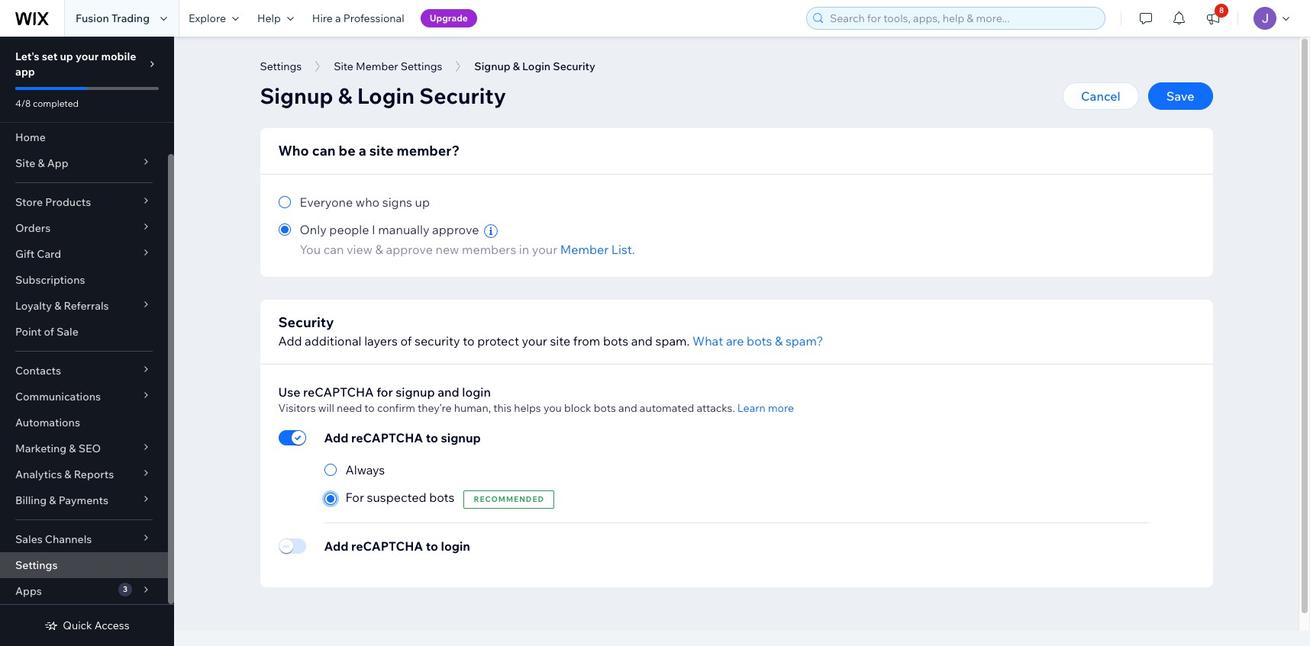 Task type: describe. For each thing, give the bounding box(es) containing it.
quick
[[63, 619, 92, 633]]

loyalty & referrals
[[15, 299, 109, 313]]

human,
[[454, 402, 491, 415]]

marketing & seo button
[[0, 436, 168, 462]]

apps
[[15, 585, 42, 599]]

can for who
[[312, 142, 336, 160]]

automations link
[[0, 410, 168, 436]]

use recaptcha for signup and login visitors will need to confirm they're human, this helps you block bots and automated attacks. learn more
[[278, 385, 794, 415]]

set
[[42, 50, 58, 63]]

access
[[95, 619, 130, 633]]

& for billing & payments popup button
[[49, 494, 56, 508]]

option group containing everyone who signs up
[[278, 193, 1194, 259]]

0 horizontal spatial login
[[357, 82, 415, 109]]

hire
[[312, 11, 333, 25]]

of inside security add additional layers of security to protect your site from bots and spam. what are bots & spam?
[[400, 334, 412, 349]]

site & app button
[[0, 150, 168, 176]]

login inside button
[[522, 60, 551, 73]]

add recaptcha to signup
[[324, 431, 481, 446]]

add recaptcha to login
[[324, 539, 470, 554]]

analytics & reports button
[[0, 462, 168, 488]]

you
[[300, 242, 321, 257]]

quick access
[[63, 619, 130, 633]]

only people i manually approve
[[300, 222, 482, 237]]

in
[[519, 242, 529, 257]]

are
[[726, 334, 744, 349]]

1 horizontal spatial security
[[419, 82, 506, 109]]

gift card button
[[0, 241, 168, 267]]

loyalty
[[15, 299, 52, 313]]

who
[[278, 142, 309, 160]]

to inside security add additional layers of security to protect your site from bots and spam. what are bots & spam?
[[463, 334, 475, 349]]

site member settings button
[[326, 55, 450, 78]]

signup & login security inside button
[[474, 60, 595, 73]]

can for you
[[323, 242, 344, 257]]

for
[[345, 490, 364, 505]]

settings inside site member settings button
[[401, 60, 442, 73]]

help button
[[248, 0, 303, 37]]

save button
[[1148, 82, 1213, 110]]

& for analytics & reports popup button
[[64, 468, 71, 482]]

bots right 'suspected'
[[429, 490, 455, 505]]

for suspected bots
[[345, 490, 455, 505]]

bots right 'are'
[[747, 334, 772, 349]]

4/8
[[15, 98, 31, 109]]

what are bots & spam? link
[[693, 332, 823, 350]]

security add additional layers of security to protect your site from bots and spam. what are bots & spam?
[[278, 314, 823, 349]]

signup inside button
[[474, 60, 510, 73]]

payments
[[59, 494, 108, 508]]

marketing & seo
[[15, 442, 101, 456]]

security inside security add additional layers of security to protect your site from bots and spam. what are bots & spam?
[[278, 314, 334, 331]]

i
[[372, 222, 375, 237]]

to down they're
[[426, 431, 438, 446]]

site for site member settings
[[334, 60, 353, 73]]

store products button
[[0, 189, 168, 215]]

recommended
[[474, 495, 544, 505]]

point of sale link
[[0, 319, 168, 345]]

approve for manually
[[432, 222, 479, 237]]

site for site & app
[[15, 157, 35, 170]]

& for marketing & seo "popup button"
[[69, 442, 76, 456]]

for
[[377, 385, 393, 400]]

upgrade button
[[420, 9, 477, 27]]

settings for settings button
[[260, 60, 302, 73]]

this
[[493, 402, 512, 415]]

member list. button
[[560, 241, 635, 259]]

app
[[15, 65, 35, 79]]

everyone who signs up
[[300, 195, 430, 210]]

site inside security add additional layers of security to protect your site from bots and spam. what are bots & spam?
[[550, 334, 571, 349]]

always
[[345, 463, 385, 478]]

be
[[339, 142, 355, 160]]

0 horizontal spatial site
[[369, 142, 394, 160]]

to inside use recaptcha for signup and login visitors will need to confirm they're human, this helps you block bots and automated attacks. learn more
[[364, 402, 375, 415]]

sales channels button
[[0, 527, 168, 553]]

automated
[[640, 402, 694, 415]]

0 horizontal spatial a
[[335, 11, 341, 25]]

app
[[47, 157, 68, 170]]

analytics
[[15, 468, 62, 482]]

signup & login security button
[[467, 55, 603, 78]]

1 vertical spatial login
[[441, 539, 470, 554]]

gift
[[15, 247, 34, 261]]

bots inside use recaptcha for signup and login visitors will need to confirm they're human, this helps you block bots and automated attacks. learn more
[[594, 402, 616, 415]]

signs
[[382, 195, 412, 210]]

contacts
[[15, 364, 61, 378]]

and inside security add additional layers of security to protect your site from bots and spam. what are bots & spam?
[[631, 334, 653, 349]]

orders
[[15, 221, 51, 235]]

from
[[573, 334, 600, 349]]

sales channels
[[15, 533, 92, 547]]

sales
[[15, 533, 43, 547]]

bots right the from
[[603, 334, 628, 349]]

let's set up your mobile app
[[15, 50, 136, 79]]

referrals
[[64, 299, 109, 313]]

communications button
[[0, 384, 168, 410]]

only
[[300, 222, 327, 237]]

of inside sidebar element
[[44, 325, 54, 339]]

& inside security add additional layers of security to protect your site from bots and spam. what are bots & spam?
[[775, 334, 783, 349]]

use
[[278, 385, 300, 400]]

site & app
[[15, 157, 68, 170]]

your for security
[[522, 334, 547, 349]]



Task type: locate. For each thing, give the bounding box(es) containing it.
of right layers
[[400, 334, 412, 349]]

0 vertical spatial add
[[278, 334, 302, 349]]

settings down upgrade button
[[401, 60, 442, 73]]

1 vertical spatial recaptcha
[[351, 431, 423, 446]]

settings inside settings button
[[260, 60, 302, 73]]

0 vertical spatial login
[[522, 60, 551, 73]]

orders button
[[0, 215, 168, 241]]

1 horizontal spatial site
[[334, 60, 353, 73]]

security
[[553, 60, 595, 73], [419, 82, 506, 109], [278, 314, 334, 331]]

recaptcha down confirm
[[351, 431, 423, 446]]

login up human,
[[462, 385, 491, 400]]

trading
[[111, 11, 150, 25]]

they're
[[418, 402, 452, 415]]

spam.
[[655, 334, 690, 349]]

quick access button
[[45, 619, 130, 633]]

your right protect
[[522, 334, 547, 349]]

2 horizontal spatial settings
[[401, 60, 442, 73]]

of left sale
[[44, 325, 54, 339]]

0 vertical spatial security
[[553, 60, 595, 73]]

0 vertical spatial member
[[356, 60, 398, 73]]

automations
[[15, 416, 80, 430]]

4/8 completed
[[15, 98, 79, 109]]

up
[[60, 50, 73, 63], [415, 195, 430, 210]]

bots
[[603, 334, 628, 349], [747, 334, 772, 349], [594, 402, 616, 415], [429, 490, 455, 505]]

0 vertical spatial signup & login security
[[474, 60, 595, 73]]

security
[[415, 334, 460, 349]]

security inside button
[[553, 60, 595, 73]]

helps
[[514, 402, 541, 415]]

add for add recaptcha to login
[[324, 539, 348, 554]]

& inside site & app popup button
[[38, 157, 45, 170]]

learn more link
[[737, 402, 794, 415]]

can left be
[[312, 142, 336, 160]]

1 vertical spatial a
[[359, 142, 366, 160]]

and up they're
[[438, 385, 459, 400]]

card
[[37, 247, 61, 261]]

add left additional
[[278, 334, 302, 349]]

settings down sales
[[15, 559, 58, 573]]

add down will
[[324, 431, 348, 446]]

bots right block
[[594, 402, 616, 415]]

explore
[[189, 11, 226, 25]]

protect
[[477, 334, 519, 349]]

recaptcha for add recaptcha to signup
[[351, 431, 423, 446]]

0 horizontal spatial member
[[356, 60, 398, 73]]

2 vertical spatial recaptcha
[[351, 539, 423, 554]]

fusion trading
[[76, 11, 150, 25]]

0 vertical spatial your
[[76, 50, 99, 63]]

2 vertical spatial your
[[522, 334, 547, 349]]

member left the list.
[[560, 242, 609, 257]]

communications
[[15, 390, 101, 404]]

0 vertical spatial a
[[335, 11, 341, 25]]

who
[[356, 195, 380, 210]]

1 vertical spatial approve
[[386, 242, 433, 257]]

1 horizontal spatial of
[[400, 334, 412, 349]]

0 vertical spatial and
[[631, 334, 653, 349]]

1 vertical spatial site
[[15, 157, 35, 170]]

signup down upgrade button
[[474, 60, 510, 73]]

sale
[[57, 325, 78, 339]]

3
[[123, 585, 128, 595]]

store products
[[15, 195, 91, 209]]

of
[[44, 325, 54, 339], [400, 334, 412, 349]]

signup inside use recaptcha for signup and login visitors will need to confirm they're human, this helps you block bots and automated attacks. learn more
[[396, 385, 435, 400]]

signup down settings button
[[260, 82, 333, 109]]

add inside security add additional layers of security to protect your site from bots and spam. what are bots & spam?
[[278, 334, 302, 349]]

approve up new at the top of the page
[[432, 222, 479, 237]]

cancel button
[[1063, 82, 1139, 110]]

settings for settings link
[[15, 559, 58, 573]]

1 horizontal spatial site
[[550, 334, 571, 349]]

add down 'for'
[[324, 539, 348, 554]]

people
[[329, 222, 369, 237]]

upgrade
[[430, 12, 468, 24]]

1 vertical spatial add
[[324, 431, 348, 446]]

block
[[564, 402, 591, 415]]

member down professional
[[356, 60, 398, 73]]

1 vertical spatial site
[[550, 334, 571, 349]]

site down home
[[15, 157, 35, 170]]

0 horizontal spatial settings
[[15, 559, 58, 573]]

recaptcha for use recaptcha for signup and login visitors will need to confirm they're human, this helps you block bots and automated attacks. learn more
[[303, 385, 374, 400]]

signup down human,
[[441, 431, 481, 446]]

settings
[[260, 60, 302, 73], [401, 60, 442, 73], [15, 559, 58, 573]]

subscriptions link
[[0, 267, 168, 293]]

your left mobile
[[76, 50, 99, 63]]

what
[[693, 334, 723, 349]]

0 vertical spatial site
[[369, 142, 394, 160]]

who can be a site member?
[[278, 142, 460, 160]]

visitors
[[278, 402, 316, 415]]

0 horizontal spatial site
[[15, 157, 35, 170]]

save
[[1166, 89, 1194, 104]]

suspected
[[367, 490, 426, 505]]

to
[[463, 334, 475, 349], [364, 402, 375, 415], [426, 431, 438, 446], [426, 539, 438, 554]]

recaptcha inside use recaptcha for signup and login visitors will need to confirm they're human, this helps you block bots and automated attacks. learn more
[[303, 385, 374, 400]]

point
[[15, 325, 41, 339]]

1 vertical spatial login
[[357, 82, 415, 109]]

1 horizontal spatial member
[[560, 242, 609, 257]]

& for site & app popup button
[[38, 157, 45, 170]]

site inside popup button
[[15, 157, 35, 170]]

1 horizontal spatial settings
[[260, 60, 302, 73]]

fusion
[[76, 11, 109, 25]]

login
[[462, 385, 491, 400], [441, 539, 470, 554]]

recaptcha down 'suspected'
[[351, 539, 423, 554]]

member?
[[397, 142, 460, 160]]

you can view & approve new members in your member list.
[[300, 242, 635, 257]]

additional
[[305, 334, 362, 349]]

mobile
[[101, 50, 136, 63]]

signup for for
[[396, 385, 435, 400]]

2 horizontal spatial security
[[553, 60, 595, 73]]

& inside analytics & reports popup button
[[64, 468, 71, 482]]

0 vertical spatial site
[[334, 60, 353, 73]]

and left automated
[[618, 402, 637, 415]]

attacks.
[[697, 402, 735, 415]]

can right you
[[323, 242, 344, 257]]

1 horizontal spatial signup
[[441, 431, 481, 446]]

1 vertical spatial and
[[438, 385, 459, 400]]

analytics & reports
[[15, 468, 114, 482]]

1 horizontal spatial signup
[[474, 60, 510, 73]]

& inside loyalty & referrals dropdown button
[[54, 299, 61, 313]]

member
[[356, 60, 398, 73], [560, 242, 609, 257]]

0 vertical spatial login
[[462, 385, 491, 400]]

up inside let's set up your mobile app
[[60, 50, 73, 63]]

& inside marketing & seo "popup button"
[[69, 442, 76, 456]]

1 horizontal spatial up
[[415, 195, 430, 210]]

a right hire
[[335, 11, 341, 25]]

your inside let's set up your mobile app
[[76, 50, 99, 63]]

& for signup & login security button
[[513, 60, 520, 73]]

member inside button
[[356, 60, 398, 73]]

to right need
[[364, 402, 375, 415]]

professional
[[343, 11, 404, 25]]

home link
[[0, 124, 168, 150]]

site
[[369, 142, 394, 160], [550, 334, 571, 349]]

help
[[257, 11, 281, 25]]

0 horizontal spatial signup
[[396, 385, 435, 400]]

approve for &
[[386, 242, 433, 257]]

1 horizontal spatial login
[[522, 60, 551, 73]]

site right be
[[369, 142, 394, 160]]

can inside option group
[[323, 242, 344, 257]]

home
[[15, 131, 46, 144]]

seo
[[78, 442, 101, 456]]

0 vertical spatial recaptcha
[[303, 385, 374, 400]]

billing
[[15, 494, 47, 508]]

2 vertical spatial security
[[278, 314, 334, 331]]

site left the from
[[550, 334, 571, 349]]

list.
[[611, 242, 635, 257]]

approve
[[432, 222, 479, 237], [386, 242, 433, 257]]

0 vertical spatial approve
[[432, 222, 479, 237]]

up right signs
[[415, 195, 430, 210]]

8 button
[[1196, 0, 1230, 37]]

login down 'for suspected bots'
[[441, 539, 470, 554]]

add
[[278, 334, 302, 349], [324, 431, 348, 446], [324, 539, 348, 554]]

members
[[462, 242, 516, 257]]

0 horizontal spatial security
[[278, 314, 334, 331]]

site inside button
[[334, 60, 353, 73]]

1 vertical spatial signup
[[441, 431, 481, 446]]

recaptcha for add recaptcha to login
[[351, 539, 423, 554]]

to left protect
[[463, 334, 475, 349]]

settings link
[[0, 553, 168, 579]]

point of sale
[[15, 325, 78, 339]]

0 horizontal spatial up
[[60, 50, 73, 63]]

1 vertical spatial can
[[323, 242, 344, 257]]

hire a professional link
[[303, 0, 414, 37]]

everyone
[[300, 195, 353, 210]]

1 horizontal spatial a
[[359, 142, 366, 160]]

sidebar element
[[0, 37, 174, 647]]

0 vertical spatial option group
[[278, 193, 1194, 259]]

learn
[[737, 402, 766, 415]]

a right be
[[359, 142, 366, 160]]

contacts button
[[0, 358, 168, 384]]

0 vertical spatial up
[[60, 50, 73, 63]]

login inside use recaptcha for signup and login visitors will need to confirm they're human, this helps you block bots and automated attacks. learn more
[[462, 385, 491, 400]]

& inside signup & login security button
[[513, 60, 520, 73]]

signup
[[396, 385, 435, 400], [441, 431, 481, 446]]

recaptcha
[[303, 385, 374, 400], [351, 431, 423, 446], [351, 539, 423, 554]]

0 vertical spatial signup
[[474, 60, 510, 73]]

your inside option group
[[532, 242, 557, 257]]

approve down manually
[[386, 242, 433, 257]]

to down 'for suspected bots'
[[426, 539, 438, 554]]

subscriptions
[[15, 273, 85, 287]]

1 vertical spatial up
[[415, 195, 430, 210]]

0 vertical spatial signup
[[396, 385, 435, 400]]

option group
[[278, 193, 1194, 259], [324, 461, 554, 509]]

and left the spam. at the bottom right
[[631, 334, 653, 349]]

your inside security add additional layers of security to protect your site from bots and spam. what are bots & spam?
[[522, 334, 547, 349]]

recaptcha up need
[[303, 385, 374, 400]]

site down hire a professional link
[[334, 60, 353, 73]]

more
[[768, 402, 794, 415]]

you
[[544, 402, 562, 415]]

1 vertical spatial option group
[[324, 461, 554, 509]]

& for loyalty & referrals dropdown button
[[54, 299, 61, 313]]

add for add recaptcha to signup
[[324, 431, 348, 446]]

your for you
[[532, 242, 557, 257]]

2 vertical spatial and
[[618, 402, 637, 415]]

1 vertical spatial signup & login security
[[260, 82, 506, 109]]

completed
[[33, 98, 79, 109]]

1 vertical spatial security
[[419, 82, 506, 109]]

and
[[631, 334, 653, 349], [438, 385, 459, 400], [618, 402, 637, 415]]

marketing
[[15, 442, 67, 456]]

confirm
[[377, 402, 415, 415]]

option group containing always
[[324, 461, 554, 509]]

0 horizontal spatial of
[[44, 325, 54, 339]]

settings inside settings link
[[15, 559, 58, 573]]

your
[[76, 50, 99, 63], [532, 242, 557, 257], [522, 334, 547, 349]]

signup for to
[[441, 431, 481, 446]]

manually
[[378, 222, 429, 237]]

settings down help 'button'
[[260, 60, 302, 73]]

1 vertical spatial signup
[[260, 82, 333, 109]]

2 vertical spatial add
[[324, 539, 348, 554]]

signup up confirm
[[396, 385, 435, 400]]

view
[[347, 242, 373, 257]]

Search for tools, apps, help & more... field
[[825, 8, 1100, 29]]

0 horizontal spatial signup
[[260, 82, 333, 109]]

0 vertical spatial can
[[312, 142, 336, 160]]

store
[[15, 195, 43, 209]]

1 vertical spatial member
[[560, 242, 609, 257]]

up right set
[[60, 50, 73, 63]]

1 vertical spatial your
[[532, 242, 557, 257]]

& inside billing & payments popup button
[[49, 494, 56, 508]]

your right in
[[532, 242, 557, 257]]



Task type: vqa. For each thing, say whether or not it's contained in the screenshot.
the reCAPTCHA related to Add reCAPTCHA to login
yes



